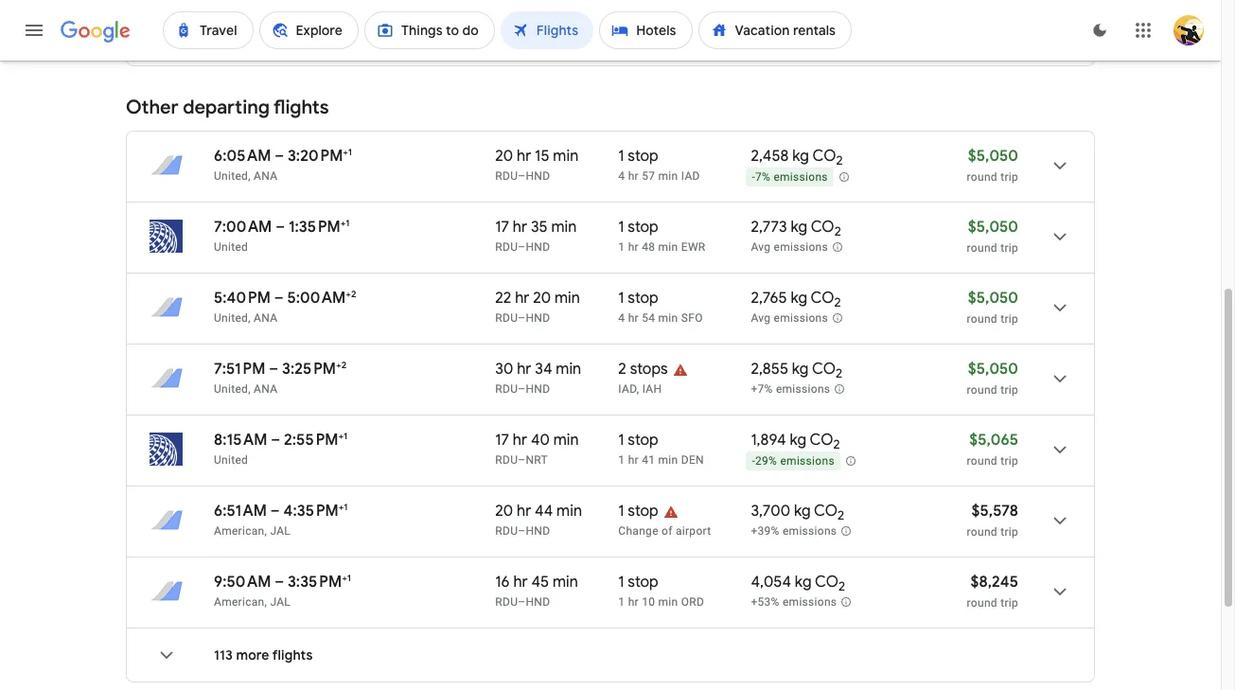 Task type: locate. For each thing, give the bounding box(es) containing it.
6:51 am
[[214, 502, 267, 521]]

1,894
[[751, 431, 787, 450]]

2 inside 1,894 kg co 2
[[834, 437, 841, 453]]

1 stop flight. element
[[619, 10, 659, 32], [619, 147, 659, 169], [619, 218, 659, 240], [619, 289, 659, 311], [619, 431, 659, 453], [619, 502, 659, 524], [619, 573, 659, 595]]

leaves raleigh-durham international airport at 7:00 am on friday, april 12 and arrives at haneda airport at 1:35 pm on saturday, april 13. element
[[214, 217, 350, 237]]

emissions
[[783, 33, 837, 47], [774, 171, 828, 184], [774, 241, 829, 254], [774, 312, 829, 325], [776, 383, 831, 396], [781, 455, 835, 468], [783, 525, 837, 538], [783, 596, 837, 609]]

4 $5,050 round trip from the top
[[967, 360, 1019, 397]]

emissions down 4,054 kg co 2
[[783, 596, 837, 609]]

min inside 20 hr 44 min rdu – hnd
[[557, 502, 582, 521]]

united, for 7:51 pm
[[214, 383, 251, 396]]

6 1 stop flight. element from the top
[[619, 502, 659, 524]]

9:50 am inside 9:50 am – 3:35 pm + 1
[[214, 573, 271, 592]]

1 vertical spatial -
[[752, 455, 756, 468]]

4 left 54 on the top right
[[619, 312, 625, 325]]

5050 US dollars text field
[[969, 147, 1019, 166], [969, 289, 1019, 308], [969, 360, 1019, 379]]

2 - from the top
[[752, 455, 756, 468]]

round inside $8,245 round trip
[[967, 597, 998, 610]]

5 rdu from the top
[[496, 383, 518, 396]]

2 vertical spatial 5050 us dollars text field
[[969, 360, 1019, 379]]

iad , iah
[[619, 383, 662, 396]]

Arrival time: 5:00 AM on  Sunday, April 14. text field
[[287, 288, 357, 308]]

1 vertical spatial ana
[[254, 312, 278, 325]]

co up -7% emissions
[[813, 147, 837, 166]]

emissions for 2,765
[[774, 312, 829, 325]]

emissions for 3,407
[[783, 33, 837, 47]]

rdu
[[496, 33, 518, 46], [496, 170, 518, 183], [496, 241, 518, 254], [496, 312, 518, 325], [496, 383, 518, 396], [496, 454, 518, 467], [496, 525, 518, 538], [496, 596, 518, 609]]

flight details. leaves raleigh-durham international airport at 7:51 pm on friday, april 12 and arrives at haneda airport at 3:25 pm on sunday, april 14. image
[[1038, 356, 1083, 402]]

united, ana
[[214, 170, 278, 183], [214, 312, 278, 325], [214, 383, 278, 396]]

co right 2,765 at the right top of page
[[811, 289, 835, 308]]

2 vertical spatial 20
[[496, 502, 513, 521]]

round left flight details. leaves raleigh-durham international airport at 5:40 pm on friday, april 12 and arrives at haneda airport at 5:00 am on sunday, april 14. image
[[967, 313, 998, 326]]

1 united, from the top
[[214, 170, 251, 183]]

flight details. leaves raleigh-durham international airport at 7:00 am on friday, april 12 and arrives at haneda airport at 1:35 pm on saturday, april 13. image
[[1038, 214, 1083, 259]]

american, jal down departure time: 6:51 am. text field
[[214, 525, 291, 538]]

3 united, from the top
[[214, 383, 251, 396]]

$5,050 for 2,773
[[969, 218, 1019, 237]]

+ inside the 7:51 pm – 3:25 pm + 2
[[336, 359, 342, 371]]

co up +7% emissions
[[812, 360, 836, 379]]

$5,050
[[969, 147, 1019, 166], [969, 218, 1019, 237], [969, 289, 1019, 308], [969, 360, 1019, 379]]

co right 2,773
[[811, 218, 835, 237]]

1 american, from the top
[[214, 525, 267, 538]]

avg down 2,773
[[751, 241, 771, 254]]

5050 us dollars text field left flight details. leaves raleigh-durham international airport at 5:40 pm on friday, april 12 and arrives at haneda airport at 5:00 am on sunday, april 14. image
[[969, 289, 1019, 308]]

1 avg emissions from the top
[[751, 241, 829, 254]]

1 stop flight. element for 4,054
[[619, 573, 659, 595]]

17 for 4:25 pm
[[496, 10, 510, 29]]

4 hnd from the top
[[526, 312, 551, 325]]

5 stop from the top
[[628, 431, 659, 450]]

layover (1 of 2) is a 9 hr 35 min overnight layover at dulles international airport in washington. layover (2 of 2) is a 2 hr 59 min layover at george bush intercontinental airport in houston. element
[[619, 382, 742, 397]]

stop inside "1 stop 1 hr 10 min ord"
[[628, 573, 659, 592]]

round for 2,773
[[967, 241, 998, 255]]

1 inside 9:50 am – 4:25 pm + 1
[[348, 9, 352, 22]]

trip left flight details. leaves raleigh-durham international airport at 6:05 am on friday, april 12 and arrives at haneda airport at 3:20 pm on saturday, april 13. image
[[1001, 170, 1019, 184]]

united, ana for 7:51 pm
[[214, 383, 278, 396]]

trip for 4,054
[[1001, 597, 1019, 610]]

2 right 2,765 at the right top of page
[[835, 295, 842, 311]]

1 5050 us dollars text field from the top
[[969, 147, 1019, 166]]

co for 2,458
[[813, 147, 837, 166]]

kg inside 2,773 kg co 2
[[791, 218, 808, 237]]

1 vertical spatial 17
[[496, 218, 510, 237]]

– inside 16 hr 45 min rdu – hnd
[[518, 596, 526, 609]]

7:51 pm – 3:25 pm + 2
[[214, 359, 347, 379]]

0 vertical spatial 17 hr 35 min rdu – hnd
[[496, 10, 577, 46]]

flight details. leaves raleigh-durham international airport at 8:15 am on friday, april 12 and arrives at narita international airport at 2:55 pm on saturday, april 13. image
[[1038, 427, 1083, 473]]

9:50 am inside 9:50 am – 4:25 pm + 1
[[214, 10, 271, 29]]

4 round from the top
[[967, 384, 998, 397]]

+ inside 5:40 pm – 5:00 am + 2
[[346, 288, 351, 300]]

united down 8:15 am
[[214, 454, 248, 467]]

ana down "leaves raleigh-durham international airport at 5:40 pm on friday, april 12 and arrives at haneda airport at 5:00 am on sunday, april 14." element
[[254, 312, 278, 325]]

kg up +28% emissions
[[794, 10, 810, 29]]

30
[[496, 360, 514, 379]]

1 down iad , iah
[[619, 431, 625, 450]]

20 right 22
[[533, 289, 551, 308]]

kg for 3,700
[[794, 502, 811, 521]]

+ inside 9:50 am – 4:25 pm + 1
[[343, 9, 348, 22]]

2 up +28% emissions
[[837, 16, 844, 32]]

0 vertical spatial avg emissions
[[751, 241, 829, 254]]

stop up 48
[[628, 218, 659, 237]]

Arrival time: 3:35 PM on  Saturday, April 13. text field
[[288, 572, 351, 592]]

Arrival time: 1:35 PM on  Saturday, April 13. text field
[[289, 217, 350, 237]]

3 $5,050 from the top
[[969, 289, 1019, 308]]

5065 US dollars text field
[[970, 431, 1019, 450]]

kg inside 1,894 kg co 2
[[790, 431, 807, 450]]

1 up 'layover (1 of 1) is a 4 hr 54 min layover at san francisco international airport in san francisco.' element
[[619, 289, 625, 308]]

1 inside 1 stop 4 hr 57 min iad
[[619, 147, 625, 166]]

stop up 57 at the top right of the page
[[628, 147, 659, 166]]

2 avg emissions from the top
[[751, 312, 829, 325]]

american, jal for 6:51 am
[[214, 525, 291, 538]]

20 left 15
[[496, 147, 513, 166]]

emissions down 1,894 kg co 2
[[781, 455, 835, 468]]

2 9:50 am from the top
[[214, 573, 271, 592]]

+7% emissions
[[751, 383, 831, 396]]

17 for 1:35 pm
[[496, 218, 510, 237]]

ord
[[682, 596, 705, 609]]

1 vertical spatial 4
[[619, 312, 625, 325]]

american,
[[214, 525, 267, 538], [214, 596, 267, 609]]

29%
[[756, 455, 778, 468]]

hnd for 5:00 am
[[526, 312, 551, 325]]

3 1 stop flight. element from the top
[[619, 218, 659, 240]]

17 hr 35 min rdu – hnd
[[496, 10, 577, 46], [496, 218, 577, 254]]

0 vertical spatial iad
[[682, 170, 701, 183]]

jal
[[270, 525, 291, 538], [270, 596, 291, 609]]

min inside 1 stop 1 hr 25 min atl
[[659, 33, 679, 46]]

stop inside the 1 stop flight. 'element'
[[628, 502, 659, 521]]

4:25 pm
[[288, 10, 343, 29]]

co inside 2,773 kg co 2
[[811, 218, 835, 237]]

113
[[214, 647, 233, 664]]

2
[[837, 16, 844, 32], [837, 153, 843, 169], [835, 224, 842, 240], [351, 288, 357, 300], [835, 295, 842, 311], [342, 359, 347, 371], [619, 360, 627, 379], [836, 366, 843, 382], [834, 437, 841, 453], [838, 508, 845, 524], [839, 579, 846, 595]]

0 vertical spatial ana
[[254, 170, 278, 183]]

rdu inside 30 hr 34 min rdu – hnd
[[496, 383, 518, 396]]

kg inside 2,765 kg co 2
[[791, 289, 808, 308]]

1 stop from the top
[[628, 10, 659, 29]]

7 hnd from the top
[[526, 596, 551, 609]]

1 left 25
[[619, 33, 625, 46]]

Departure time: 7:00 AM. text field
[[214, 218, 272, 237]]

0 vertical spatial united, ana
[[214, 170, 278, 183]]

flights for other departing flights
[[274, 96, 329, 119]]

2 trip from the top
[[1001, 241, 1019, 255]]

stop inside 1 stop 4 hr 57 min iad
[[628, 147, 659, 166]]

2 $5,050 from the top
[[969, 218, 1019, 237]]

5 trip from the top
[[1001, 455, 1019, 468]]

5050 us dollars text field left flight details. leaves raleigh-durham international airport at 7:51 pm on friday, april 12 and arrives at haneda airport at 3:25 pm on sunday, april 14. image
[[969, 360, 1019, 379]]

1 stop 1 hr 48 min ewr
[[619, 218, 706, 254]]

2 american, from the top
[[214, 596, 267, 609]]

2 vertical spatial 17
[[496, 431, 510, 450]]

kg up +7% emissions
[[792, 360, 809, 379]]

2 right 5:00 am
[[351, 288, 357, 300]]

+ inside 9:50 am – 3:35 pm + 1
[[342, 572, 347, 584]]

1 total duration 17 hr 35 min. element from the top
[[496, 10, 619, 32]]

7:00 am
[[214, 218, 272, 237]]

0 vertical spatial 5050 us dollars text field
[[969, 147, 1019, 166]]

0 vertical spatial avg
[[751, 241, 771, 254]]

hnd inside 20 hr 15 min rdu – hnd
[[526, 170, 551, 183]]

1 trip from the top
[[1001, 170, 1019, 184]]

round
[[967, 170, 998, 184], [967, 241, 998, 255], [967, 313, 998, 326], [967, 384, 998, 397], [967, 455, 998, 468], [967, 526, 998, 539], [967, 597, 998, 610]]

co inside 2,855 kg co 2
[[812, 360, 836, 379]]

flight details. leaves raleigh-durham international airport at 9:50 am on friday, april 12 and arrives at haneda airport at 3:35 pm on saturday, april 13. image
[[1038, 569, 1083, 615]]

+ for 1:35 pm
[[341, 217, 346, 229]]

3 hnd from the top
[[526, 241, 551, 254]]

17 inside 17 hr 40 min rdu – nrt
[[496, 431, 510, 450]]

1 vertical spatial avg
[[751, 312, 771, 325]]

2 american, jal from the top
[[214, 596, 291, 609]]

0 vertical spatial 4
[[619, 170, 625, 183]]

5 round from the top
[[967, 455, 998, 468]]

1 stop flight. element up 25
[[619, 10, 659, 32]]

+ for 4:35 pm
[[339, 501, 344, 513]]

trip down $8,245
[[1001, 597, 1019, 610]]

kg for 2,458
[[793, 147, 810, 166]]

1 vertical spatial 17 hr 35 min rdu – hnd
[[496, 218, 577, 254]]

-
[[752, 171, 756, 184], [752, 455, 756, 468]]

2 vertical spatial united, ana
[[214, 383, 278, 396]]

1 vertical spatial 5050 us dollars text field
[[969, 289, 1019, 308]]

ana for 7:51 pm
[[254, 383, 278, 396]]

2 17 from the top
[[496, 218, 510, 237]]

7 stop from the top
[[628, 573, 659, 592]]

leaves raleigh-durham international airport at 5:40 pm on friday, april 12 and arrives at haneda airport at 5:00 am on sunday, april 14. element
[[214, 288, 357, 308]]

stop inside 1 stop 1 hr 25 min atl
[[628, 10, 659, 29]]

main menu image
[[23, 19, 45, 42]]

2 right 3:25 pm
[[342, 359, 347, 371]]

atl
[[682, 33, 702, 46]]

hr
[[513, 10, 528, 29], [628, 33, 639, 46], [517, 147, 532, 166], [628, 170, 639, 183], [513, 218, 528, 237], [628, 241, 639, 254], [515, 289, 530, 308], [628, 312, 639, 325], [517, 360, 532, 379], [513, 431, 528, 450], [628, 454, 639, 467], [517, 502, 532, 521], [514, 573, 528, 592], [628, 596, 639, 609]]

1 american, jal from the top
[[214, 525, 291, 538]]

leaves raleigh-durham international airport at 8:15 am on friday, april 12 and arrives at narita international airport at 2:55 pm on saturday, april 13. element
[[214, 430, 348, 450]]

$5,050 round trip up 5050 us dollars text box
[[967, 147, 1019, 184]]

1 ana from the top
[[254, 170, 278, 183]]

20 left 44
[[496, 502, 513, 521]]

9:50 am
[[214, 10, 271, 29], [214, 573, 271, 592]]

4 stop from the top
[[628, 289, 659, 308]]

0 vertical spatial 17
[[496, 10, 510, 29]]

2 inside 2,765 kg co 2
[[835, 295, 842, 311]]

1 horizontal spatial iad
[[682, 170, 701, 183]]

jal down 9:50 am – 3:35 pm + 1
[[270, 596, 291, 609]]

1 vertical spatial american, jal
[[214, 596, 291, 609]]

co for 3,407
[[814, 10, 837, 29]]

avg emissions for 2,765
[[751, 312, 829, 325]]

30 hr 34 min rdu – hnd
[[496, 360, 582, 396]]

leaves raleigh-durham international airport at 6:51 am on friday, april 12 and arrives at haneda airport at 4:35 pm on saturday, april 13. element
[[214, 501, 348, 521]]

$5,050 left flight details. leaves raleigh-durham international airport at 5:40 pm on friday, april 12 and arrives at haneda airport at 5:00 am on sunday, april 14. image
[[969, 289, 1019, 308]]

avg
[[751, 241, 771, 254], [751, 312, 771, 325]]

ana for 6:05 am
[[254, 170, 278, 183]]

co inside 2,765 kg co 2
[[811, 289, 835, 308]]

1 right 3:20 pm
[[348, 146, 352, 158]]

stop up 54 on the top right
[[628, 289, 659, 308]]

2 round from the top
[[967, 241, 998, 255]]

1 rdu from the top
[[496, 33, 518, 46]]

9:50 am for 4:25 pm
[[214, 10, 271, 29]]

Arrival time: 4:35 PM on  Saturday, April 13. text field
[[284, 501, 348, 521]]

– inside 22 hr 20 min rdu – hnd
[[518, 312, 526, 325]]

ana
[[254, 170, 278, 183], [254, 312, 278, 325], [254, 383, 278, 396]]

airport
[[676, 525, 712, 538]]

co inside 3,407 kg co 2
[[814, 10, 837, 29]]

trip down the 5578 us dollars 'text field'
[[1001, 526, 1019, 539]]

0 vertical spatial flights
[[274, 96, 329, 119]]

2 total duration 17 hr 35 min. element from the top
[[496, 218, 619, 240]]

Departure time: 6:05 AM. text field
[[214, 147, 271, 166]]

united,
[[214, 170, 251, 183], [214, 312, 251, 325], [214, 383, 251, 396]]

17 hr 40 min rdu – nrt
[[496, 431, 579, 467]]

+ for 4:25 pm
[[343, 9, 348, 22]]

2 inside 2,458 kg co 2
[[837, 153, 843, 169]]

3 stop from the top
[[628, 218, 659, 237]]

2 4 from the top
[[619, 312, 625, 325]]

4 inside 1 stop 4 hr 57 min iad
[[619, 170, 625, 183]]

united, ana down the departure time: 7:51 pm. text field
[[214, 383, 278, 396]]

1 right 4:35 pm
[[344, 501, 348, 513]]

113 more flights image
[[144, 633, 189, 678]]

2 united from the top
[[214, 454, 248, 467]]

0 vertical spatial 35
[[531, 10, 548, 29]]

$5,050 for 2,458
[[969, 147, 1019, 166]]

2 rdu from the top
[[496, 170, 518, 183]]

hr inside 17 hr 40 min rdu – nrt
[[513, 431, 528, 450]]

2 right 3,700
[[838, 508, 845, 524]]

3 ana from the top
[[254, 383, 278, 396]]

20 inside 20 hr 44 min rdu – hnd
[[496, 502, 513, 521]]

1 hnd from the top
[[526, 33, 551, 46]]

1 united from the top
[[214, 241, 248, 254]]

0 vertical spatial -
[[752, 171, 756, 184]]

2 right 2,458
[[837, 153, 843, 169]]

0 vertical spatial american,
[[214, 525, 267, 538]]

$8,245
[[971, 573, 1019, 592]]

hnd inside 30 hr 34 min rdu – hnd
[[526, 383, 551, 396]]

7 round from the top
[[967, 597, 998, 610]]

nrt
[[526, 454, 548, 467]]

round down 5065 us dollars text box
[[967, 455, 998, 468]]

iad right 57 at the top right of the page
[[682, 170, 701, 183]]

american, jal
[[214, 525, 291, 538], [214, 596, 291, 609]]

round inside the $5,065 round trip
[[967, 455, 998, 468]]

2 for 1,894
[[834, 437, 841, 453]]

2 1 stop flight. element from the top
[[619, 147, 659, 169]]

113 more flights
[[214, 647, 313, 664]]

1 right the 1:35 pm
[[346, 217, 350, 229]]

1 stop flight. element up 41
[[619, 431, 659, 453]]

2,855 kg co 2
[[751, 360, 843, 382]]

co inside 3,700 kg co 2
[[814, 502, 838, 521]]

american, down departure time: 6:51 am. text field
[[214, 525, 267, 538]]

$5,050 round trip
[[967, 147, 1019, 184], [967, 218, 1019, 255], [967, 289, 1019, 326], [967, 360, 1019, 397]]

american, for 9:50 am
[[214, 596, 267, 609]]

more
[[236, 647, 269, 664]]

6 round from the top
[[967, 526, 998, 539]]

$5,050 left flight details. leaves raleigh-durham international airport at 6:05 am on friday, april 12 and arrives at haneda airport at 3:20 pm on saturday, april 13. image
[[969, 147, 1019, 166]]

emissions for 3,700
[[783, 525, 837, 538]]

united, ana down 5:40 pm
[[214, 312, 278, 325]]

1 jal from the top
[[270, 525, 291, 538]]

united, down departure time: 5:40 pm. text box
[[214, 312, 251, 325]]

2 for 2,855
[[836, 366, 843, 382]]

hr inside 16 hr 45 min rdu – hnd
[[514, 573, 528, 592]]

+ inside 6:05 am – 3:20 pm + 1
[[343, 146, 348, 158]]

17 hr 35 min rdu – hnd for 4:25 pm
[[496, 10, 577, 46]]

total duration 17 hr 35 min. element
[[496, 10, 619, 32], [496, 218, 619, 240]]

4 for 20 hr 15 min
[[619, 170, 625, 183]]

rdu for 2:55 pm
[[496, 454, 518, 467]]

stop up 41
[[628, 431, 659, 450]]

co
[[814, 10, 837, 29], [813, 147, 837, 166], [811, 218, 835, 237], [811, 289, 835, 308], [812, 360, 836, 379], [810, 431, 834, 450], [814, 502, 838, 521], [815, 573, 839, 592]]

kg inside 3,407 kg co 2
[[794, 10, 810, 29]]

2 hnd from the top
[[526, 170, 551, 183]]

4 1 stop flight. element from the top
[[619, 289, 659, 311]]

united, down departure time: 6:05 am. "text field"
[[214, 170, 251, 183]]

- down 1,894
[[752, 455, 756, 468]]

6 stop from the top
[[628, 502, 659, 521]]

4 rdu from the top
[[496, 312, 518, 325]]

2 inside 5:40 pm – 5:00 am + 2
[[351, 288, 357, 300]]

2 inside 2,773 kg co 2
[[835, 224, 842, 240]]

1 vertical spatial united,
[[214, 312, 251, 325]]

1 inside 8:15 am – 2:55 pm + 1
[[344, 430, 348, 442]]

– inside 9:50 am – 3:35 pm + 1
[[275, 573, 284, 592]]

5 1 stop flight. element from the top
[[619, 431, 659, 453]]

2 vertical spatial ana
[[254, 383, 278, 396]]

17
[[496, 10, 510, 29], [496, 218, 510, 237], [496, 431, 510, 450]]

1 vertical spatial 9:50 am
[[214, 573, 271, 592]]

kg inside 3,700 kg co 2
[[794, 502, 811, 521]]

4 left 57 at the top right of the page
[[619, 170, 625, 183]]

flight details. leaves raleigh-durham international airport at 5:40 pm on friday, april 12 and arrives at haneda airport at 5:00 am on sunday, april 14. image
[[1038, 285, 1083, 330]]

co inside 1,894 kg co 2
[[810, 431, 834, 450]]

9:50 am – 4:25 pm + 1
[[214, 9, 352, 29]]

3 $5,050 round trip from the top
[[967, 289, 1019, 326]]

9:50 am for 3:35 pm
[[214, 573, 271, 592]]

2 avg from the top
[[751, 312, 771, 325]]

kg inside 2,855 kg co 2
[[792, 360, 809, 379]]

1 united, ana from the top
[[214, 170, 278, 183]]

kg up -7% emissions
[[793, 147, 810, 166]]

2 ana from the top
[[254, 312, 278, 325]]

$5,050 left the flight details. leaves raleigh-durham international airport at 7:00 am on friday, april 12 and arrives at haneda airport at 1:35 pm on saturday, april 13. image
[[969, 218, 1019, 237]]

1 9:50 am from the top
[[214, 10, 271, 29]]

1 stop flight. element for 2,458
[[619, 147, 659, 169]]

1 - from the top
[[752, 171, 756, 184]]

2 17 hr 35 min rdu – hnd from the top
[[496, 218, 577, 254]]

1 vertical spatial 35
[[531, 218, 548, 237]]

emissions down 2,855 kg co 2
[[776, 383, 831, 396]]

1 vertical spatial total duration 17 hr 35 min. element
[[496, 218, 619, 240]]

hr inside 1 stop 1 hr 25 min atl
[[628, 33, 639, 46]]

54
[[642, 312, 656, 325]]

min inside 1 stop 1 hr 41 min den
[[659, 454, 679, 467]]

jal for 4:35 pm
[[270, 525, 291, 538]]

0 vertical spatial 20
[[496, 147, 513, 166]]

hnd inside 20 hr 44 min rdu – hnd
[[526, 525, 551, 538]]

co inside 2,458 kg co 2
[[813, 147, 837, 166]]

rdu for 4:35 pm
[[496, 525, 518, 538]]

layover (1 of 1) is a 4 hr 54 min layover at san francisco international airport in san francisco. element
[[619, 311, 742, 326]]

1 vertical spatial american,
[[214, 596, 267, 609]]

1 4 from the top
[[619, 170, 625, 183]]

flights up 3:20 pm
[[274, 96, 329, 119]]

5:40 pm
[[214, 289, 271, 308]]

0 vertical spatial jal
[[270, 525, 291, 538]]

1 stop 1 hr 41 min den
[[619, 431, 705, 467]]

– inside 20 hr 44 min rdu – hnd
[[518, 525, 526, 538]]

emissions for 2,855
[[776, 383, 831, 396]]

1 vertical spatial united
[[214, 454, 248, 467]]

3:20 pm
[[288, 147, 343, 166]]

$5,050 round trip for 2,458
[[967, 147, 1019, 184]]

1 vertical spatial iad
[[619, 383, 637, 396]]

1 17 from the top
[[496, 10, 510, 29]]

- for 2,458
[[752, 171, 756, 184]]

1 stop
[[619, 502, 659, 521]]

3 round from the top
[[967, 313, 998, 326]]

american, down 9:50 am text box
[[214, 596, 267, 609]]

1 vertical spatial 20
[[533, 289, 551, 308]]

1 $5,050 round trip from the top
[[967, 147, 1019, 184]]

leaves raleigh-durham international airport at 9:50 am on friday, april 12 and arrives at haneda airport at 3:35 pm on saturday, april 13. element
[[214, 572, 351, 592]]

co up the +39% emissions
[[814, 502, 838, 521]]

trip inside $5,578 round trip
[[1001, 526, 1019, 539]]

7 rdu from the top
[[496, 525, 518, 538]]

kg for 4,054
[[795, 573, 812, 592]]

2 vertical spatial united,
[[214, 383, 251, 396]]

$8,245 round trip
[[967, 573, 1019, 610]]

$5,050 round trip up $5,065 at the bottom
[[967, 360, 1019, 397]]

trip for 3,700
[[1001, 526, 1019, 539]]

2 inside 4,054 kg co 2
[[839, 579, 846, 595]]

iad
[[682, 170, 701, 183], [619, 383, 637, 396]]

9:50 am up delta
[[214, 10, 271, 29]]

1
[[348, 9, 352, 22], [619, 10, 625, 29], [619, 33, 625, 46], [348, 146, 352, 158], [619, 147, 625, 166], [346, 217, 350, 229], [619, 218, 625, 237], [619, 241, 625, 254], [619, 289, 625, 308], [344, 430, 348, 442], [619, 431, 625, 450], [619, 454, 625, 467], [344, 501, 348, 513], [619, 502, 625, 521], [347, 572, 351, 584], [619, 573, 625, 592], [619, 596, 625, 609]]

stop up 10
[[628, 573, 659, 592]]

jal down 6:51 am – 4:35 pm + 1
[[270, 525, 291, 538]]

1 inside 1 stop 4 hr 54 min sfo
[[619, 289, 625, 308]]

$5,578
[[972, 502, 1019, 521]]

5 hnd from the top
[[526, 383, 551, 396]]

trip for 2,855
[[1001, 384, 1019, 397]]

min
[[552, 10, 577, 29], [659, 33, 679, 46], [553, 147, 579, 166], [659, 170, 679, 183], [552, 218, 577, 237], [659, 241, 679, 254], [555, 289, 580, 308], [659, 312, 679, 325], [556, 360, 582, 379], [554, 431, 579, 450], [659, 454, 679, 467], [557, 502, 582, 521], [553, 573, 578, 592], [659, 596, 679, 609]]

4 inside 1 stop 4 hr 54 min sfo
[[619, 312, 625, 325]]

hr inside 20 hr 44 min rdu – hnd
[[517, 502, 532, 521]]

2 for 2,765
[[835, 295, 842, 311]]

2,458 kg co 2
[[751, 147, 843, 169]]

5:40 pm – 5:00 am + 2
[[214, 288, 357, 308]]

8 rdu from the top
[[496, 596, 518, 609]]

change of airport
[[619, 525, 712, 538]]

6 trip from the top
[[1001, 526, 1019, 539]]

stop
[[628, 10, 659, 29], [628, 147, 659, 166], [628, 218, 659, 237], [628, 289, 659, 308], [628, 431, 659, 450], [628, 502, 659, 521], [628, 573, 659, 592]]

1 right 3:35 pm
[[347, 572, 351, 584]]

1 up layover (1 of 1) is a 1 hr 48 min layover at newark liberty international airport in newark. element
[[619, 218, 625, 237]]

6:51 am – 4:35 pm + 1
[[214, 501, 348, 521]]

- down 2,458
[[752, 171, 756, 184]]

1 vertical spatial jal
[[270, 596, 291, 609]]

co up +53% emissions on the bottom right of page
[[815, 573, 839, 592]]

7 1 stop flight. element from the top
[[619, 573, 659, 595]]

2 5050 us dollars text field from the top
[[969, 289, 1019, 308]]

round for 4,054
[[967, 597, 998, 610]]

kg up the +39% emissions
[[794, 502, 811, 521]]

hr inside 20 hr 15 min rdu – hnd
[[517, 147, 532, 166]]

2 united, from the top
[[214, 312, 251, 325]]

2 up -29% emissions
[[834, 437, 841, 453]]

kg up -29% emissions
[[790, 431, 807, 450]]

5050 us dollars text field for 2,458
[[969, 147, 1019, 166]]

3 17 from the top
[[496, 431, 510, 450]]

american, jal down 9:50 am text box
[[214, 596, 291, 609]]

round down $8,245
[[967, 597, 998, 610]]

stop inside 1 stop 1 hr 48 min ewr
[[628, 218, 659, 237]]

avg down 2,765 at the right top of page
[[751, 312, 771, 325]]

1 vertical spatial avg emissions
[[751, 312, 829, 325]]

trip for 2,773
[[1001, 241, 1019, 255]]

hnd for 4:35 pm
[[526, 525, 551, 538]]

avg emissions down 2,773 kg co 2
[[751, 241, 829, 254]]

1 stop flight. element for 2,765
[[619, 289, 659, 311]]

flight details. leaves raleigh-durham international airport at 6:51 am on friday, april 12 and arrives at haneda airport at 4:35 pm on saturday, april 13. image
[[1038, 498, 1083, 544]]

2 inside 3,407 kg co 2
[[837, 16, 844, 32]]

ana down leaves raleigh-durham international airport at 7:51 pm on friday, april 12 and arrives at haneda airport at 3:25 pm on sunday, april 14. "element" at the bottom
[[254, 383, 278, 396]]

united, down the departure time: 7:51 pm. text field
[[214, 383, 251, 396]]

co inside 4,054 kg co 2
[[815, 573, 839, 592]]

hnd inside 22 hr 20 min rdu – hnd
[[526, 312, 551, 325]]

1 $5,050 from the top
[[969, 147, 1019, 166]]

1,894 kg co 2
[[751, 431, 841, 453]]

2 right 2,855
[[836, 366, 843, 382]]

1 stop flight. element up 54 on the top right
[[619, 289, 659, 311]]

united, ana for 6:05 am
[[214, 170, 278, 183]]

den
[[682, 454, 705, 467]]

other
[[126, 96, 179, 119]]

0 horizontal spatial iad
[[619, 383, 637, 396]]

total duration 20 hr 15 min. element
[[496, 147, 619, 169]]

total duration 17 hr 35 min. element for 2,773
[[496, 218, 619, 240]]

1 left 48
[[619, 241, 625, 254]]

iad down 2 stops flight. element
[[619, 383, 637, 396]]

rdu inside 17 hr 40 min rdu – nrt
[[496, 454, 518, 467]]

$5,050 for 2,765
[[969, 289, 1019, 308]]

min inside 17 hr 40 min rdu – nrt
[[554, 431, 579, 450]]

+ inside 8:15 am – 2:55 pm + 1
[[339, 430, 344, 442]]

ana for 5:40 pm
[[254, 312, 278, 325]]

stop inside 1 stop 1 hr 41 min den
[[628, 431, 659, 450]]

1 up layover (1 of 1) is a 4 hr 57 min layover at dulles international airport in washington. element
[[619, 147, 625, 166]]

stop up 25
[[628, 10, 659, 29]]

2 united, ana from the top
[[214, 312, 278, 325]]

2 stop from the top
[[628, 147, 659, 166]]

3 rdu from the top
[[496, 241, 518, 254]]

1 1 stop flight. element from the top
[[619, 10, 659, 32]]

-29% emissions
[[752, 455, 835, 468]]

35
[[531, 10, 548, 29], [531, 218, 548, 237]]

emissions for 4,054
[[783, 596, 837, 609]]

total duration 17 hr 40 min. element
[[496, 431, 619, 453]]

round up 5050 us dollars text box
[[967, 170, 998, 184]]

trip inside $8,245 round trip
[[1001, 597, 1019, 610]]

trip down 5050 us dollars text box
[[1001, 241, 1019, 255]]

trip down 5065 us dollars text box
[[1001, 455, 1019, 468]]

avg for 2,773
[[751, 241, 771, 254]]

0 vertical spatial 9:50 am
[[214, 10, 271, 29]]

1:35 pm
[[289, 218, 341, 237]]

1 stop flight. element up change
[[619, 502, 659, 524]]

trip
[[1001, 170, 1019, 184], [1001, 241, 1019, 255], [1001, 313, 1019, 326], [1001, 384, 1019, 397], [1001, 455, 1019, 468], [1001, 526, 1019, 539], [1001, 597, 1019, 610]]

2 jal from the top
[[270, 596, 291, 609]]

1 left 10
[[619, 596, 625, 609]]

20 inside 20 hr 15 min rdu – hnd
[[496, 147, 513, 166]]

flights right more at the bottom of page
[[272, 647, 313, 664]]

united, for 5:40 pm
[[214, 312, 251, 325]]

4 trip from the top
[[1001, 384, 1019, 397]]

2,765
[[751, 289, 788, 308]]

1 vertical spatial united, ana
[[214, 312, 278, 325]]

rdu inside 20 hr 15 min rdu – hnd
[[496, 170, 518, 183]]

min inside 22 hr 20 min rdu – hnd
[[555, 289, 580, 308]]

total duration 30 hr 34 min. element
[[496, 360, 619, 382]]

1 inside the 7:00 am – 1:35 pm + 1
[[346, 217, 350, 229]]

hnd for 1:35 pm
[[526, 241, 551, 254]]

united
[[214, 241, 248, 254], [214, 454, 248, 467]]

2 $5,050 round trip from the top
[[967, 218, 1019, 255]]

avg emissions down 2,765 kg co 2
[[751, 312, 829, 325]]

ana down 6:05 am – 3:20 pm + 1 on the left top of page
[[254, 170, 278, 183]]

united down departure time: 7:00 am. text box
[[214, 241, 248, 254]]

united for 8:15 am
[[214, 454, 248, 467]]

1 17 hr 35 min rdu – hnd from the top
[[496, 10, 577, 46]]

leaves raleigh-durham international airport at 9:50 am on friday, april 12 and arrives at haneda airport at 4:25 pm on saturday, april 13. element
[[214, 9, 352, 29]]

0 vertical spatial united
[[214, 241, 248, 254]]

1 right 4:25 pm at top left
[[348, 9, 352, 22]]

$5,050 round trip for 2,765
[[967, 289, 1019, 326]]

1 stop flight. element up 57 at the top right of the page
[[619, 147, 659, 169]]

3 trip from the top
[[1001, 313, 1019, 326]]

3 united, ana from the top
[[214, 383, 278, 396]]

7%
[[756, 171, 771, 184]]

1 avg from the top
[[751, 241, 771, 254]]

rdu inside 22 hr 20 min rdu – hnd
[[496, 312, 518, 325]]

0 vertical spatial total duration 17 hr 35 min. element
[[496, 10, 619, 32]]

6 hnd from the top
[[526, 525, 551, 538]]

kg inside 4,054 kg co 2
[[795, 573, 812, 592]]

2 35 from the top
[[531, 218, 548, 237]]

1 35 from the top
[[531, 10, 548, 29]]

kg inside 2,458 kg co 2
[[793, 147, 810, 166]]

$5,050 left flight details. leaves raleigh-durham international airport at 7:51 pm on friday, april 12 and arrives at haneda airport at 3:25 pm on sunday, april 14. image
[[969, 360, 1019, 379]]

0 vertical spatial united,
[[214, 170, 251, 183]]

1 stop flight. element up 48
[[619, 218, 659, 240]]

rdu for 3:20 pm
[[496, 170, 518, 183]]

2 right 2,773
[[835, 224, 842, 240]]

united, for 6:05 am
[[214, 170, 251, 183]]

4 $5,050 from the top
[[969, 360, 1019, 379]]

4
[[619, 170, 625, 183], [619, 312, 625, 325]]

round inside $5,578 round trip
[[967, 526, 998, 539]]

35 for 1:35 pm
[[531, 218, 548, 237]]

7 trip from the top
[[1001, 597, 1019, 610]]

1 vertical spatial flights
[[272, 647, 313, 664]]

3 5050 us dollars text field from the top
[[969, 360, 1019, 379]]

–
[[275, 10, 284, 29], [518, 33, 526, 46], [275, 147, 284, 166], [518, 170, 526, 183], [276, 218, 285, 237], [518, 241, 526, 254], [274, 289, 284, 308], [518, 312, 526, 325], [269, 360, 279, 379], [518, 383, 526, 396], [271, 431, 281, 450], [518, 454, 526, 467], [271, 502, 280, 521], [518, 525, 526, 538], [275, 573, 284, 592], [518, 596, 526, 609]]

6 rdu from the top
[[496, 454, 518, 467]]

0 vertical spatial american, jal
[[214, 525, 291, 538]]

+ inside the 7:00 am – 1:35 pm + 1
[[341, 217, 346, 229]]

6:05 am – 3:20 pm + 1
[[214, 146, 352, 166]]

1 round from the top
[[967, 170, 998, 184]]

total duration 22 hr 20 min. element
[[496, 289, 619, 311]]



Task type: vqa. For each thing, say whether or not it's contained in the screenshot.
RDU associated with 4:25 PM
yes



Task type: describe. For each thing, give the bounding box(es) containing it.
1 stop flight. element for 1,894
[[619, 431, 659, 453]]

57
[[642, 170, 656, 183]]

– inside the 7:51 pm – 3:25 pm + 2
[[269, 360, 279, 379]]

3,700
[[751, 502, 791, 521]]

– inside 17 hr 40 min rdu – nrt
[[518, 454, 526, 467]]

20 for 44
[[496, 502, 513, 521]]

round for 2,855
[[967, 384, 998, 397]]

+ for 5:00 am
[[346, 288, 351, 300]]

$5,578 round trip
[[967, 502, 1019, 539]]

16
[[496, 573, 510, 592]]

17 hr 35 min rdu – hnd for 1:35 pm
[[496, 218, 577, 254]]

departing
[[183, 96, 270, 119]]

2 stops flight. element
[[619, 360, 668, 382]]

leaves raleigh-durham international airport at 6:05 am on friday, april 12 and arrives at haneda airport at 3:20 pm on saturday, april 13. element
[[214, 146, 352, 166]]

american, jal for 9:50 am
[[214, 596, 291, 609]]

3,700 kg co 2
[[751, 502, 845, 524]]

trip for 1,894
[[1001, 455, 1019, 468]]

iad inside layover (1 of 2) is a 9 hr 35 min overnight layover at dulles international airport in washington. layover (2 of 2) is a 2 hr 59 min layover at george bush intercontinental airport in houston. 'element'
[[619, 383, 637, 396]]

Arrival time: 3:20 PM on  Saturday, April 13. text field
[[288, 146, 352, 166]]

Arrival time: 2:55 PM on  Saturday, April 13. text field
[[284, 430, 348, 450]]

Departure time: 5:40 PM. text field
[[214, 289, 271, 308]]

round for 3,700
[[967, 526, 998, 539]]

20 inside 22 hr 20 min rdu – hnd
[[533, 289, 551, 308]]

+ for 3:35 pm
[[342, 572, 347, 584]]

layover (1 of 1) is a 4 hr 51 min layover in new york. transfer here from laguardia airport to john f. kennedy international airport. element
[[619, 524, 742, 539]]

1 stop flight. element for 2,773
[[619, 218, 659, 240]]

10
[[642, 596, 656, 609]]

american, for 6:51 am
[[214, 525, 267, 538]]

1 inside 6:05 am – 3:20 pm + 1
[[348, 146, 352, 158]]

round for 2,765
[[967, 313, 998, 326]]

hr inside 1 stop 4 hr 57 min iad
[[628, 170, 639, 183]]

kg for 2,765
[[791, 289, 808, 308]]

20 hr 15 min rdu – hnd
[[496, 147, 579, 183]]

sfo
[[682, 312, 703, 325]]

min inside 30 hr 34 min rdu – hnd
[[556, 360, 582, 379]]

min inside 1 stop 4 hr 57 min iad
[[659, 170, 679, 183]]

iad inside 1 stop 4 hr 57 min iad
[[682, 170, 701, 183]]

2 for 4,054
[[839, 579, 846, 595]]

1 stop 1 hr 25 min atl
[[619, 10, 702, 46]]

7:00 am – 1:35 pm + 1
[[214, 217, 350, 237]]

avg for 2,765
[[751, 312, 771, 325]]

34
[[535, 360, 553, 379]]

$5,065 round trip
[[967, 431, 1019, 468]]

2 left stops
[[619, 360, 627, 379]]

+53%
[[751, 596, 780, 609]]

1 stop 4 hr 54 min sfo
[[619, 289, 703, 325]]

+53% emissions
[[751, 596, 837, 609]]

hr inside 1 stop 4 hr 54 min sfo
[[628, 312, 639, 325]]

Arrival time: 3:25 PM on  Sunday, April 14. text field
[[282, 359, 347, 379]]

2:55 pm
[[284, 431, 339, 450]]

$5,050 for 2,855
[[969, 360, 1019, 379]]

9:50 am – 3:35 pm + 1
[[214, 572, 351, 592]]

total duration 16 hr 45 min. element
[[496, 573, 619, 595]]

1 up change
[[619, 502, 625, 521]]

hr inside 22 hr 20 min rdu – hnd
[[515, 289, 530, 308]]

hr inside "1 stop 1 hr 10 min ord"
[[628, 596, 639, 609]]

+39%
[[751, 525, 780, 538]]

hnd for 3:20 pm
[[526, 170, 551, 183]]

stop for 1 stop 4 hr 57 min iad
[[628, 147, 659, 166]]

40
[[531, 431, 550, 450]]

change appearance image
[[1078, 8, 1123, 53]]

2 stops
[[619, 360, 668, 379]]

total duration 20 hr 44 min. element
[[496, 502, 619, 524]]

5050 us dollars text field for 2,855
[[969, 360, 1019, 379]]

2,458
[[751, 147, 789, 166]]

2,855
[[751, 360, 789, 379]]

22 hr 20 min rdu – hnd
[[496, 289, 580, 325]]

rdu for 3:25 pm
[[496, 383, 518, 396]]

total duration 17 hr 35 min. element for 3,407
[[496, 10, 619, 32]]

– inside 6:05 am – 3:20 pm + 1
[[275, 147, 284, 166]]

emissions down 2,458 kg co 2
[[774, 171, 828, 184]]

layover (1 of 1) is a 1 hr 25 min layover at hartsfield-jackson atlanta international airport in atlanta. element
[[619, 32, 742, 47]]

2,765 kg co 2
[[751, 289, 842, 311]]

Departure time: 6:51 AM. text field
[[214, 502, 267, 521]]

1 up layover (1 of 1) is a 1 hr 25 min layover at hartsfield-jackson atlanta international airport in atlanta. element
[[619, 10, 625, 29]]

44
[[535, 502, 553, 521]]

– inside 8:15 am – 2:55 pm + 1
[[271, 431, 281, 450]]

layover (1 of 1) is a 4 hr 57 min layover at dulles international airport in washington. element
[[619, 169, 742, 184]]

hr inside 1 stop 1 hr 41 min den
[[628, 454, 639, 467]]

kg for 1,894
[[790, 431, 807, 450]]

48
[[642, 241, 656, 254]]

stop for 1 stop 4 hr 54 min sfo
[[628, 289, 659, 308]]

8:15 am – 2:55 pm + 1
[[214, 430, 348, 450]]

$5,050 round trip for 2,773
[[967, 218, 1019, 255]]

15
[[535, 147, 550, 166]]

22
[[496, 289, 512, 308]]

flights for 113 more flights
[[272, 647, 313, 664]]

5050 us dollars text field for 2,765
[[969, 289, 1019, 308]]

rdu for 1:35 pm
[[496, 241, 518, 254]]

kg for 2,773
[[791, 218, 808, 237]]

2,773 kg co 2
[[751, 218, 842, 240]]

co for 3,700
[[814, 502, 838, 521]]

hr inside 1 stop 1 hr 48 min ewr
[[628, 241, 639, 254]]

Departure time: 7:51 PM. text field
[[214, 360, 266, 379]]

+28%
[[751, 33, 780, 47]]

$5,065
[[970, 431, 1019, 450]]

1 down change
[[619, 573, 625, 592]]

3,407 kg co 2
[[751, 10, 844, 32]]

hnd for 3:25 pm
[[526, 383, 551, 396]]

min inside "1 stop 1 hr 10 min ord"
[[659, 596, 679, 609]]

1 inside 9:50 am – 3:35 pm + 1
[[347, 572, 351, 584]]

16 hr 45 min rdu – hnd
[[496, 573, 578, 609]]

hnd for 3:35 pm
[[526, 596, 551, 609]]

min inside 16 hr 45 min rdu – hnd
[[553, 573, 578, 592]]

co for 4,054
[[815, 573, 839, 592]]

8:15 am
[[214, 431, 268, 450]]

-7% emissions
[[752, 171, 828, 184]]

kg for 2,855
[[792, 360, 809, 379]]

leaves raleigh-durham international airport at 7:51 pm on friday, april 12 and arrives at haneda airport at 3:25 pm on sunday, april 14. element
[[214, 359, 347, 379]]

2 inside the 7:51 pm – 3:25 pm + 2
[[342, 359, 347, 371]]

7:51 pm
[[214, 360, 266, 379]]

united, ana for 5:40 pm
[[214, 312, 278, 325]]

25
[[642, 33, 656, 46]]

layover (1 of 1) is a 1 hr 41 min layover at denver international airport in denver. element
[[619, 453, 742, 468]]

35 for 4:25 pm
[[531, 10, 548, 29]]

Departure time: 8:15 AM. text field
[[214, 431, 268, 450]]

other departing flights
[[126, 96, 329, 119]]

Departure time: 9:50 AM. text field
[[214, 573, 271, 592]]

min inside 20 hr 15 min rdu – hnd
[[553, 147, 579, 166]]

5578 US dollars text field
[[972, 502, 1019, 521]]

– inside 6:51 am – 4:35 pm + 1
[[271, 502, 280, 521]]

1 stop 4 hr 57 min iad
[[619, 147, 701, 183]]

– inside 20 hr 15 min rdu – hnd
[[518, 170, 526, 183]]

min inside 1 stop 4 hr 54 min sfo
[[659, 312, 679, 325]]

– inside the 7:00 am – 1:35 pm + 1
[[276, 218, 285, 237]]

$5,050 round trip for 2,855
[[967, 360, 1019, 397]]

41
[[642, 454, 656, 467]]

+7%
[[751, 383, 773, 396]]

iah
[[643, 383, 662, 396]]

Arrival time: 4:25 PM on  Saturday, April 13. text field
[[288, 9, 352, 29]]

4 for 22 hr 20 min
[[619, 312, 625, 325]]

layover (1 of 1) is a 1 hr 48 min layover at newark liberty international airport in newark. element
[[619, 240, 742, 255]]

5:00 am
[[287, 289, 346, 308]]

hr inside 30 hr 34 min rdu – hnd
[[517, 360, 532, 379]]

+39% emissions
[[751, 525, 837, 538]]

hnd for 4:25 pm
[[526, 33, 551, 46]]

5050 US dollars text field
[[969, 218, 1019, 237]]

3:35 pm
[[288, 573, 342, 592]]

4:35 pm
[[284, 502, 339, 521]]

20 for 15
[[496, 147, 513, 166]]

,
[[637, 383, 640, 396]]

flight details. leaves raleigh-durham international airport at 6:05 am on friday, april 12 and arrives at haneda airport at 3:20 pm on saturday, april 13. image
[[1038, 143, 1083, 188]]

round for 2,458
[[967, 170, 998, 184]]

– inside 9:50 am – 4:25 pm + 1
[[275, 10, 284, 29]]

1 stop flight. element for 3,407
[[619, 10, 659, 32]]

17 for 2:55 pm
[[496, 431, 510, 450]]

united for 7:00 am
[[214, 241, 248, 254]]

kg for 3,407
[[794, 10, 810, 29]]

ewr
[[682, 241, 706, 254]]

layover (1 of 1) is a 1 hr 10 min layover at o'hare international airport in chicago. element
[[619, 595, 742, 610]]

Departure time: 9:50 AM. text field
[[214, 10, 271, 29]]

co for 1,894
[[810, 431, 834, 450]]

2 for 3,700
[[838, 508, 845, 524]]

20 hr 44 min rdu – hnd
[[496, 502, 582, 538]]

+28% emissions
[[751, 33, 837, 47]]

2 for 2,458
[[837, 153, 843, 169]]

trip for 2,458
[[1001, 170, 1019, 184]]

4,054
[[751, 573, 792, 592]]

45
[[532, 573, 549, 592]]

rdu for 3:35 pm
[[496, 596, 518, 609]]

+ for 3:25 pm
[[336, 359, 342, 371]]

+ for 3:20 pm
[[343, 146, 348, 158]]

min inside 1 stop 1 hr 48 min ewr
[[659, 241, 679, 254]]

3,407
[[751, 10, 790, 29]]

3:25 pm
[[282, 360, 336, 379]]

stops
[[630, 360, 668, 379]]

stop for 1 stop 1 hr 25 min atl
[[628, 10, 659, 29]]

2,773
[[751, 218, 788, 237]]

avg emissions for 2,773
[[751, 241, 829, 254]]

1 stop 1 hr 10 min ord
[[619, 573, 705, 609]]

delta
[[214, 33, 242, 46]]

rdu for 5:00 am
[[496, 312, 518, 325]]

– inside 30 hr 34 min rdu – hnd
[[518, 383, 526, 396]]

4,054 kg co 2
[[751, 573, 846, 595]]

+ for 2:55 pm
[[339, 430, 344, 442]]

2 for 3,407
[[837, 16, 844, 32]]

co for 2,765
[[811, 289, 835, 308]]

round for 1,894
[[967, 455, 998, 468]]

– inside 5:40 pm – 5:00 am + 2
[[274, 289, 284, 308]]

stop for 1 stop 1 hr 48 min ewr
[[628, 218, 659, 237]]

co for 2,855
[[812, 360, 836, 379]]

of
[[662, 525, 673, 538]]

1 inside 6:51 am – 4:35 pm + 1
[[344, 501, 348, 513]]

8245 US dollars text field
[[971, 573, 1019, 592]]

6:05 am
[[214, 147, 271, 166]]

1 left 41
[[619, 454, 625, 467]]

- for 1,894
[[752, 455, 756, 468]]



